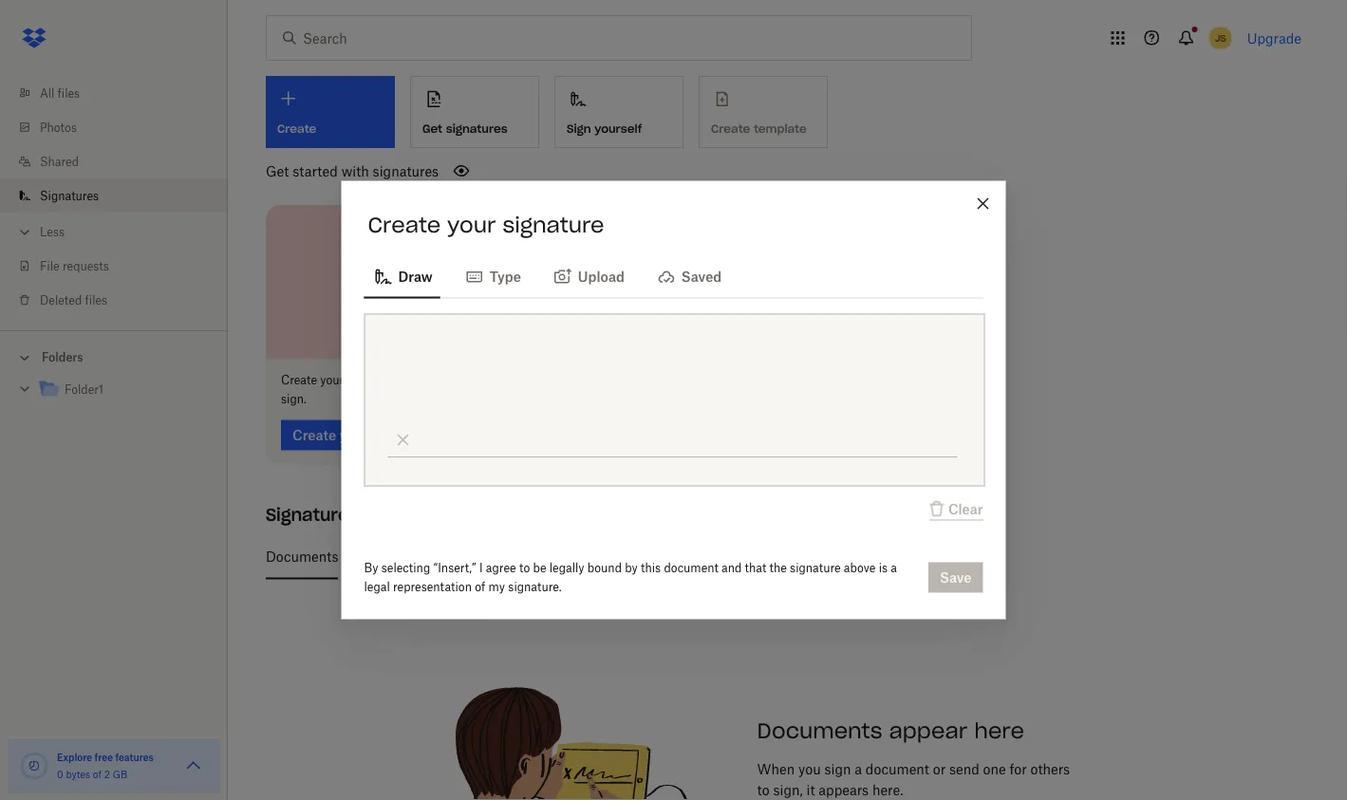 Task type: describe. For each thing, give the bounding box(es) containing it.
documents tab
[[266, 534, 339, 580]]

appear
[[889, 718, 968, 744]]

document inside when you sign a document or send one for others to sign, it appears here.
[[866, 762, 930, 778]]

with
[[342, 163, 369, 179]]

1 horizontal spatial signatures
[[266, 504, 359, 526]]

when
[[757, 762, 795, 778]]

list containing all files
[[0, 65, 228, 331]]

appears
[[819, 783, 869, 799]]

get started with signatures
[[266, 163, 439, 179]]

tab list inside create your signature dialog
[[364, 253, 984, 299]]

type
[[490, 269, 521, 285]]

a inside when you sign a document or send one for others to sign, it appears here.
[[855, 762, 862, 778]]

of inside the explore free features 0 bytes of 2 gb
[[93, 769, 102, 781]]

deleted files link
[[15, 283, 228, 317]]

shared
[[40, 154, 79, 169]]

send
[[950, 762, 980, 778]]

upload
[[578, 269, 625, 285]]

to inside create your signature so you're always ready to sign.
[[524, 373, 535, 388]]

free
[[95, 752, 113, 764]]

legally
[[550, 561, 585, 576]]

signature.
[[508, 580, 562, 595]]

explore
[[57, 752, 92, 764]]

upgrade link
[[1248, 30, 1302, 46]]

signature inside by selecting "insert," i agree to be legally bound by this document and that the signature above is a legal representation of my signature.
[[790, 561, 841, 576]]

documents appear here
[[757, 718, 1025, 744]]

always
[[452, 373, 488, 388]]

1 3 from the left
[[487, 549, 496, 565]]

create for create your signature so you're always ready to sign.
[[281, 373, 317, 388]]

create for create your signature
[[368, 211, 441, 238]]

bytes
[[66, 769, 90, 781]]

bound
[[588, 561, 622, 576]]

ready
[[491, 373, 521, 388]]

sign
[[825, 762, 852, 778]]

your for create your signature
[[447, 211, 496, 238]]

less
[[40, 225, 65, 239]]

2
[[104, 769, 110, 781]]

others
[[1031, 762, 1071, 778]]

to inside by selecting "insert," i agree to be legally bound by this document and that the signature above is a legal representation of my signature.
[[519, 561, 530, 576]]

signatures list item
[[0, 179, 228, 213]]

sign,
[[774, 783, 803, 799]]

deleted files
[[40, 293, 107, 307]]

signatures inside list item
[[40, 189, 99, 203]]

unlimited.
[[868, 549, 931, 565]]

1 horizontal spatial requests
[[590, 549, 644, 565]]

by
[[625, 561, 638, 576]]

documents for documents appear here
[[757, 718, 883, 744]]

here
[[975, 718, 1025, 744]]

create your signature
[[368, 211, 605, 238]]

files for all files
[[58, 86, 80, 100]]

a inside by selecting "insert," i agree to be legally bound by this document and that the signature above is a legal representation of my signature.
[[891, 561, 898, 576]]

all files link
[[15, 76, 228, 110]]

photos link
[[15, 110, 228, 144]]

you
[[799, 762, 821, 778]]

0 horizontal spatial signatures
[[373, 163, 439, 179]]

signatures inside button
[[446, 121, 508, 136]]

one
[[984, 762, 1006, 778]]

for
[[1010, 762, 1027, 778]]

signature up upload
[[503, 211, 605, 238]]

shared link
[[15, 144, 228, 179]]

so
[[401, 373, 413, 388]]

saved
[[682, 269, 722, 285]]

"insert,"
[[434, 561, 476, 576]]

requests inside file requests link
[[63, 259, 109, 273]]

sign yourself button
[[555, 76, 684, 148]]

left
[[648, 549, 669, 565]]

folders
[[42, 350, 83, 365]]

is inside by selecting "insert," i agree to be legally bound by this document and that the signature above is a legal representation of my signature.
[[879, 561, 888, 576]]

file requests link
[[15, 249, 228, 283]]

sign.
[[281, 392, 307, 407]]

quota usage element
[[19, 751, 49, 782]]

photos
[[40, 120, 77, 134]]

file requests
[[40, 259, 109, 273]]

1 horizontal spatial yourself
[[800, 549, 850, 565]]

it
[[807, 783, 815, 799]]

features
[[115, 752, 154, 764]]

my
[[489, 580, 505, 595]]

2 3 from the left
[[515, 549, 524, 565]]

0 horizontal spatial is
[[854, 549, 864, 565]]

templates
[[354, 549, 419, 565]]



Task type: vqa. For each thing, say whether or not it's contained in the screenshot.
signature.
yes



Task type: locate. For each thing, give the bounding box(es) containing it.
by
[[364, 561, 378, 576]]

files
[[58, 86, 80, 100], [85, 293, 107, 307]]

yourself
[[595, 121, 642, 136], [800, 549, 850, 565]]

0 vertical spatial create
[[368, 211, 441, 238]]

2 vertical spatial of
[[93, 769, 102, 781]]

document up here.
[[866, 762, 930, 778]]

deleted
[[40, 293, 82, 307]]

0 vertical spatial document
[[664, 561, 719, 576]]

folders button
[[0, 343, 228, 371]]

representation
[[393, 580, 472, 595]]

0 vertical spatial a
[[891, 561, 898, 576]]

this
[[672, 549, 696, 565], [641, 561, 661, 576]]

1 horizontal spatial documents
[[757, 718, 883, 744]]

legal
[[364, 580, 390, 595]]

1 vertical spatial of
[[475, 580, 486, 595]]

1 horizontal spatial a
[[891, 561, 898, 576]]

signature
[[503, 211, 605, 238], [347, 373, 398, 388], [527, 549, 587, 565], [790, 561, 841, 576]]

0 vertical spatial documents
[[266, 549, 339, 565]]

0 horizontal spatial create
[[281, 373, 317, 388]]

of
[[499, 549, 512, 565], [475, 580, 486, 595], [93, 769, 102, 781]]

0 vertical spatial signatures
[[40, 189, 99, 203]]

1 horizontal spatial files
[[85, 293, 107, 307]]

1 horizontal spatial create
[[368, 211, 441, 238]]

your for create your signature so you're always ready to sign.
[[320, 373, 344, 388]]

0 horizontal spatial documents
[[266, 549, 339, 565]]

tab list containing documents
[[266, 534, 1295, 580]]

dropbox image
[[15, 19, 53, 57]]

1 horizontal spatial get
[[423, 121, 443, 136]]

of right i at the left
[[499, 549, 512, 565]]

create up draw
[[368, 211, 441, 238]]

or
[[933, 762, 946, 778]]

get signatures button
[[410, 76, 539, 148]]

sign yourself
[[567, 121, 642, 136]]

get up get started with signatures
[[423, 121, 443, 136]]

documents up you
[[757, 718, 883, 744]]

0 vertical spatial tab list
[[364, 253, 984, 299]]

3 of 3 signature requests left this month. signing yourself is unlimited.
[[487, 549, 931, 565]]

explore free features 0 bytes of 2 gb
[[57, 752, 154, 781]]

1 vertical spatial signatures
[[373, 163, 439, 179]]

to left be
[[519, 561, 530, 576]]

draw
[[398, 269, 433, 285]]

0 horizontal spatial get
[[266, 163, 289, 179]]

0 horizontal spatial of
[[93, 769, 102, 781]]

1 vertical spatial a
[[855, 762, 862, 778]]

0 horizontal spatial a
[[855, 762, 862, 778]]

all
[[40, 86, 54, 100]]

and
[[722, 561, 742, 576]]

0 horizontal spatial signatures
[[40, 189, 99, 203]]

i
[[480, 561, 483, 576]]

a right sign
[[855, 762, 862, 778]]

signatures
[[40, 189, 99, 203], [266, 504, 359, 526]]

signature right the
[[790, 561, 841, 576]]

create
[[368, 211, 441, 238], [281, 373, 317, 388]]

signature inside create your signature so you're always ready to sign.
[[347, 373, 398, 388]]

0 horizontal spatial files
[[58, 86, 80, 100]]

1 vertical spatial files
[[85, 293, 107, 307]]

0 vertical spatial files
[[58, 86, 80, 100]]

documents
[[266, 549, 339, 565], [757, 718, 883, 744]]

signature up signature.
[[527, 549, 587, 565]]

your
[[447, 211, 496, 238], [320, 373, 344, 388]]

list
[[0, 65, 228, 331]]

get signatures
[[423, 121, 508, 136]]

selecting
[[382, 561, 430, 576]]

1 horizontal spatial your
[[447, 211, 496, 238]]

1 vertical spatial signatures
[[266, 504, 359, 526]]

get inside button
[[423, 121, 443, 136]]

tab list
[[364, 253, 984, 299], [266, 534, 1295, 580]]

create your signature dialog
[[341, 181, 1006, 620]]

you're
[[417, 373, 448, 388]]

here.
[[873, 783, 904, 799]]

your up type
[[447, 211, 496, 238]]

that
[[745, 561, 767, 576]]

1 vertical spatial tab list
[[266, 534, 1295, 580]]

a
[[891, 561, 898, 576], [855, 762, 862, 778]]

get left the started
[[266, 163, 289, 179]]

signatures up documents tab
[[266, 504, 359, 526]]

0 horizontal spatial yourself
[[595, 121, 642, 136]]

create your signature so you're always ready to sign.
[[281, 373, 535, 407]]

folder1
[[65, 383, 103, 397]]

to right ready
[[524, 373, 535, 388]]

your inside create your signature so you're always ready to sign.
[[320, 373, 344, 388]]

started
[[293, 163, 338, 179]]

create up sign.
[[281, 373, 317, 388]]

document inside by selecting "insert," i agree to be legally bound by this document and that the signature above is a legal representation of my signature.
[[664, 561, 719, 576]]

of left my
[[475, 580, 486, 595]]

this right left
[[672, 549, 696, 565]]

month.
[[699, 549, 743, 565]]

1 horizontal spatial this
[[672, 549, 696, 565]]

of left 2
[[93, 769, 102, 781]]

is
[[854, 549, 864, 565], [879, 561, 888, 576]]

is left 'unlimited.'
[[854, 549, 864, 565]]

1 vertical spatial yourself
[[800, 549, 850, 565]]

1 horizontal spatial signatures
[[446, 121, 508, 136]]

0 horizontal spatial requests
[[63, 259, 109, 273]]

signing
[[747, 549, 796, 565]]

to
[[524, 373, 535, 388], [519, 561, 530, 576], [757, 783, 770, 799]]

this right the by
[[641, 561, 661, 576]]

folder1 link
[[38, 378, 213, 403]]

file
[[40, 259, 59, 273]]

get
[[423, 121, 443, 136], [266, 163, 289, 179]]

documents left by
[[266, 549, 339, 565]]

1 vertical spatial your
[[320, 373, 344, 388]]

files right deleted
[[85, 293, 107, 307]]

1 vertical spatial create
[[281, 373, 317, 388]]

to down when
[[757, 783, 770, 799]]

0 vertical spatial get
[[423, 121, 443, 136]]

1 vertical spatial to
[[519, 561, 530, 576]]

1 horizontal spatial of
[[475, 580, 486, 595]]

yourself inside button
[[595, 121, 642, 136]]

get for get signatures
[[423, 121, 443, 136]]

the
[[770, 561, 787, 576]]

3 right i at the left
[[487, 549, 496, 565]]

when you sign a document or send one for others to sign, it appears here.
[[757, 762, 1071, 799]]

signatures
[[446, 121, 508, 136], [373, 163, 439, 179]]

2 vertical spatial to
[[757, 783, 770, 799]]

0 horizontal spatial document
[[664, 561, 719, 576]]

requests
[[63, 259, 109, 273], [590, 549, 644, 565]]

0 horizontal spatial this
[[641, 561, 661, 576]]

less image
[[15, 223, 34, 242]]

1 vertical spatial documents
[[757, 718, 883, 744]]

your inside dialog
[[447, 211, 496, 238]]

signatures down shared
[[40, 189, 99, 203]]

by selecting "insert," i agree to be legally bound by this document and that the signature above is a legal representation of my signature.
[[364, 561, 898, 595]]

agree
[[486, 561, 516, 576]]

sign
[[567, 121, 591, 136]]

get for get started with signatures
[[266, 163, 289, 179]]

0 vertical spatial signatures
[[446, 121, 508, 136]]

requests right file
[[63, 259, 109, 273]]

above
[[844, 561, 876, 576]]

document left "and"
[[664, 561, 719, 576]]

0 horizontal spatial 3
[[487, 549, 496, 565]]

yourself right the sign
[[595, 121, 642, 136]]

files right all
[[58, 86, 80, 100]]

be
[[533, 561, 547, 576]]

0 vertical spatial to
[[524, 373, 535, 388]]

signature left so
[[347, 373, 398, 388]]

1 vertical spatial requests
[[590, 549, 644, 565]]

of inside by selecting "insert," i agree to be legally bound by this document and that the signature above is a legal representation of my signature.
[[475, 580, 486, 595]]

this inside by selecting "insert," i agree to be legally bound by this document and that the signature above is a legal representation of my signature.
[[641, 561, 661, 576]]

yourself right the
[[800, 549, 850, 565]]

document
[[664, 561, 719, 576], [866, 762, 930, 778]]

1 horizontal spatial is
[[879, 561, 888, 576]]

requests left left
[[590, 549, 644, 565]]

0 vertical spatial your
[[447, 211, 496, 238]]

3
[[487, 549, 496, 565], [515, 549, 524, 565]]

files for deleted files
[[85, 293, 107, 307]]

signatures link
[[15, 179, 228, 213]]

tab list containing draw
[[364, 253, 984, 299]]

your left so
[[320, 373, 344, 388]]

3 left be
[[515, 549, 524, 565]]

1 vertical spatial document
[[866, 762, 930, 778]]

0 horizontal spatial your
[[320, 373, 344, 388]]

1 vertical spatial get
[[266, 163, 289, 179]]

1 horizontal spatial 3
[[515, 549, 524, 565]]

create inside create your signature so you're always ready to sign.
[[281, 373, 317, 388]]

all files
[[40, 86, 80, 100]]

create inside dialog
[[368, 211, 441, 238]]

0 vertical spatial yourself
[[595, 121, 642, 136]]

templates tab
[[354, 534, 419, 580]]

a right the above
[[891, 561, 898, 576]]

is right the above
[[879, 561, 888, 576]]

documents for documents
[[266, 549, 339, 565]]

0
[[57, 769, 63, 781]]

1 horizontal spatial document
[[866, 762, 930, 778]]

upgrade
[[1248, 30, 1302, 46]]

0 vertical spatial of
[[499, 549, 512, 565]]

to inside when you sign a document or send one for others to sign, it appears here.
[[757, 783, 770, 799]]

0 vertical spatial requests
[[63, 259, 109, 273]]

gb
[[113, 769, 127, 781]]

2 horizontal spatial of
[[499, 549, 512, 565]]



